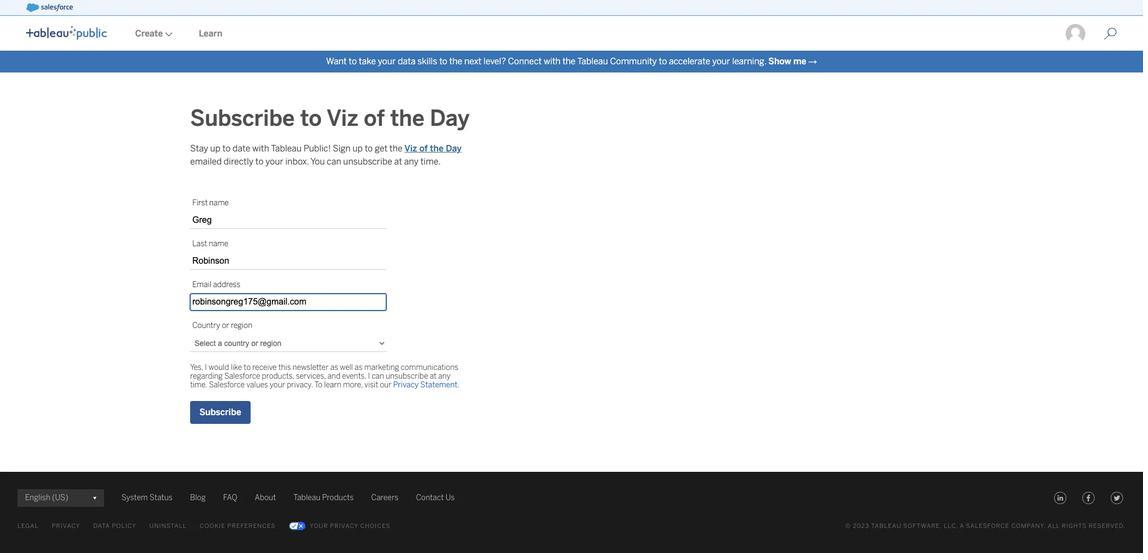 Task type: vqa. For each thing, say whether or not it's contained in the screenshot.
PUBLIC)
no



Task type: describe. For each thing, give the bounding box(es) containing it.
learn link
[[186, 17, 235, 51]]

your
[[310, 523, 328, 530]]

or
[[222, 321, 229, 330]]

inbox.
[[285, 156, 309, 167]]

Email address email field
[[190, 294, 386, 311]]

to up public!
[[300, 105, 322, 131]]

first
[[192, 198, 208, 208]]

your inside yes, i would like to receive this newsletter as well as marketing communications regarding salesforce products, services, and events. i can unsubscribe at any time. salesforce values your privacy. to learn more, visit our
[[270, 380, 285, 390]]

want to take your data skills to the next level? connect with the tableau community to accelerate your learning. show me →
[[326, 56, 817, 66]]

data policy
[[93, 523, 136, 530]]

company.
[[1012, 523, 1046, 530]]

newsletter
[[293, 363, 329, 372]]

stay
[[190, 143, 208, 154]]

this
[[278, 363, 291, 372]]

visit
[[364, 380, 378, 390]]

your privacy choices link
[[289, 520, 390, 533]]

tableau left the community
[[577, 56, 608, 66]]

subscribe for subscribe to viz of the day
[[190, 105, 295, 131]]

0 horizontal spatial i
[[205, 363, 207, 372]]

cookie
[[200, 523, 226, 530]]

subscribe for subscribe
[[199, 407, 241, 417]]

our
[[380, 380, 392, 390]]

1 as from the left
[[330, 363, 338, 372]]

tableau up your
[[294, 493, 321, 502]]

contact us
[[416, 493, 455, 502]]

well
[[340, 363, 353, 372]]

viz inside stay up to date with tableau public! sign up to get the viz of the day emailed directly to your inbox. you can unsubscribe at any time.
[[405, 143, 417, 154]]

stay up to date with tableau public! sign up to get the viz of the day emailed directly to your inbox. you can unsubscribe at any time.
[[190, 143, 462, 167]]

.
[[458, 380, 460, 390]]

system status
[[122, 493, 173, 502]]

time. inside stay up to date with tableau public! sign up to get the viz of the day emailed directly to your inbox. you can unsubscribe at any time.
[[421, 156, 441, 167]]

date
[[233, 143, 250, 154]]

any inside yes, i would like to receive this newsletter as well as marketing communications regarding salesforce products, services, and events. i can unsubscribe at any time. salesforce values your privacy. to learn more, visit our
[[438, 372, 451, 381]]

tableau right 2023
[[871, 523, 902, 530]]

connect
[[508, 56, 542, 66]]

communications
[[401, 363, 459, 372]]

subscribe button
[[190, 401, 251, 424]]

© 2023 tableau software, llc, a salesforce company. all rights reserved.
[[846, 523, 1126, 530]]

public!
[[304, 143, 331, 154]]

cookie preferences
[[200, 523, 276, 530]]

to right skills
[[439, 56, 447, 66]]

values
[[246, 380, 268, 390]]

show me link
[[769, 56, 807, 66]]

to inside yes, i would like to receive this newsletter as well as marketing communications regarding salesforce products, services, and events. i can unsubscribe at any time. salesforce values your privacy. to learn more, visit our
[[244, 363, 251, 372]]

privacy.
[[287, 380, 313, 390]]

a
[[960, 523, 964, 530]]

level?
[[484, 56, 506, 66]]

salesforce logo image
[[26, 3, 73, 12]]

to left take
[[349, 56, 357, 66]]

cookie preferences button
[[200, 520, 276, 533]]

legal link
[[17, 520, 39, 533]]

privacy link
[[52, 520, 80, 533]]

products,
[[262, 372, 294, 381]]

First name text field
[[190, 212, 386, 229]]

of inside stay up to date with tableau public! sign up to get the viz of the day emailed directly to your inbox. you can unsubscribe at any time.
[[419, 143, 428, 154]]

skills
[[418, 56, 437, 66]]

about
[[255, 493, 276, 502]]

faq
[[223, 493, 237, 502]]

next
[[464, 56, 482, 66]]

english (us)
[[25, 493, 68, 502]]

email
[[192, 280, 211, 289]]

learn
[[324, 380, 341, 390]]

1 horizontal spatial privacy
[[330, 523, 358, 530]]

email address
[[192, 280, 240, 289]]

like
[[231, 363, 242, 372]]

viz of the day link
[[405, 143, 462, 154]]

status
[[150, 493, 173, 502]]

marketing
[[364, 363, 399, 372]]

careers
[[371, 493, 399, 502]]

1 horizontal spatial i
[[368, 372, 370, 381]]

country or region
[[192, 321, 252, 330]]

data
[[398, 56, 416, 66]]

products
[[322, 493, 354, 502]]

salesforce right "a"
[[966, 523, 1010, 530]]

1 horizontal spatial with
[[544, 56, 561, 66]]

1 up from the left
[[210, 143, 221, 154]]

can inside stay up to date with tableau public! sign up to get the viz of the day emailed directly to your inbox. you can unsubscribe at any time.
[[327, 156, 341, 167]]

©
[[846, 523, 851, 530]]

0 vertical spatial viz
[[327, 105, 358, 131]]

blog
[[190, 493, 206, 502]]

me
[[794, 56, 807, 66]]

sign
[[333, 143, 351, 154]]

software,
[[904, 523, 942, 530]]

create
[[135, 28, 163, 39]]

yes,
[[190, 363, 203, 372]]

system
[[122, 493, 148, 502]]

yes, i would like to receive this newsletter as well as marketing communications regarding salesforce products, services, and events. i can unsubscribe at any time. salesforce values your privacy. to learn more, visit our
[[190, 363, 459, 390]]

community
[[610, 56, 657, 66]]

directly
[[224, 156, 254, 167]]

subscribe to viz of the day
[[190, 105, 470, 131]]

2 up from the left
[[353, 143, 363, 154]]

system status link
[[122, 492, 173, 505]]

with inside stay up to date with tableau public! sign up to get the viz of the day emailed directly to your inbox. you can unsubscribe at any time.
[[252, 143, 269, 154]]

get
[[375, 143, 388, 154]]



Task type: locate. For each thing, give the bounding box(es) containing it.
greg.robinson3551 image
[[1065, 23, 1087, 45]]

1 horizontal spatial time.
[[421, 156, 441, 167]]

viz up sign
[[327, 105, 358, 131]]

your down this
[[270, 380, 285, 390]]

1 vertical spatial time.
[[190, 380, 207, 390]]

events.
[[342, 372, 366, 381]]

the
[[449, 56, 462, 66], [563, 56, 576, 66], [390, 105, 425, 131], [390, 143, 403, 154], [430, 143, 444, 154]]

i right 'yes,'
[[205, 363, 207, 372]]

0 vertical spatial name
[[209, 198, 229, 208]]

0 horizontal spatial any
[[404, 156, 419, 167]]

0 horizontal spatial with
[[252, 143, 269, 154]]

as right 'well'
[[355, 363, 363, 372]]

privacy statement link
[[393, 380, 458, 390]]

1 vertical spatial unsubscribe
[[386, 372, 428, 381]]

services,
[[296, 372, 326, 381]]

2 horizontal spatial privacy
[[393, 380, 419, 390]]

to left accelerate
[[659, 56, 667, 66]]

0 horizontal spatial can
[[327, 156, 341, 167]]

your inside stay up to date with tableau public! sign up to get the viz of the day emailed directly to your inbox. you can unsubscribe at any time.
[[266, 156, 283, 167]]

at inside yes, i would like to receive this newsletter as well as marketing communications regarding salesforce products, services, and events. i can unsubscribe at any time. salesforce values your privacy. to learn more, visit our
[[430, 372, 437, 381]]

to left get
[[365, 143, 373, 154]]

0 vertical spatial can
[[327, 156, 341, 167]]

tableau up inbox.
[[271, 143, 302, 154]]

privacy down selected language element
[[52, 523, 80, 530]]

your right take
[[378, 56, 396, 66]]

country
[[192, 321, 220, 330]]

day inside stay up to date with tableau public! sign up to get the viz of the day emailed directly to your inbox. you can unsubscribe at any time.
[[446, 143, 462, 154]]

1 vertical spatial name
[[209, 239, 228, 249]]

faq link
[[223, 492, 237, 505]]

you
[[311, 156, 325, 167]]

1 vertical spatial with
[[252, 143, 269, 154]]

last name
[[192, 239, 228, 249]]

region
[[231, 321, 252, 330]]

statement
[[421, 380, 458, 390]]

i right the events.
[[368, 372, 370, 381]]

1 vertical spatial at
[[430, 372, 437, 381]]

would
[[209, 363, 229, 372]]

emailed
[[190, 156, 222, 167]]

day
[[430, 105, 470, 131], [446, 143, 462, 154]]

of right get
[[419, 143, 428, 154]]

any left .
[[438, 372, 451, 381]]

address
[[213, 280, 240, 289]]

create button
[[122, 17, 186, 51]]

time.
[[421, 156, 441, 167], [190, 380, 207, 390]]

name for first name
[[209, 198, 229, 208]]

0 vertical spatial at
[[394, 156, 402, 167]]

with
[[544, 56, 561, 66], [252, 143, 269, 154]]

tableau products link
[[294, 492, 354, 505]]

0 horizontal spatial up
[[210, 143, 221, 154]]

0 vertical spatial any
[[404, 156, 419, 167]]

i
[[205, 363, 207, 372], [368, 372, 370, 381]]

selected language element
[[25, 489, 96, 507]]

any down viz of the day link
[[404, 156, 419, 167]]

time. inside yes, i would like to receive this newsletter as well as marketing communications regarding salesforce products, services, and events. i can unsubscribe at any time. salesforce values your privacy. to learn more, visit our
[[190, 380, 207, 390]]

legal
[[17, 523, 39, 530]]

up up emailed
[[210, 143, 221, 154]]

1 vertical spatial of
[[419, 143, 428, 154]]

subscribe
[[190, 105, 295, 131], [199, 407, 241, 417]]

contact us link
[[416, 492, 455, 505]]

time. down viz of the day link
[[421, 156, 441, 167]]

about link
[[255, 492, 276, 505]]

name right "last" on the top left of page
[[209, 239, 228, 249]]

your privacy choices
[[310, 523, 390, 530]]

1 vertical spatial viz
[[405, 143, 417, 154]]

uninstall link
[[149, 520, 187, 533]]

tableau products
[[294, 493, 354, 502]]

1 horizontal spatial up
[[353, 143, 363, 154]]

learn
[[199, 28, 222, 39]]

all
[[1048, 523, 1060, 530]]

llc,
[[944, 523, 958, 530]]

privacy right our
[[393, 380, 419, 390]]

1 vertical spatial day
[[446, 143, 462, 154]]

subscribe up date
[[190, 105, 295, 131]]

name
[[209, 198, 229, 208], [209, 239, 228, 249]]

with right the connect
[[544, 56, 561, 66]]

to
[[349, 56, 357, 66], [439, 56, 447, 66], [659, 56, 667, 66], [300, 105, 322, 131], [222, 143, 231, 154], [365, 143, 373, 154], [255, 156, 264, 167], [244, 363, 251, 372]]

can inside yes, i would like to receive this newsletter as well as marketing communications regarding salesforce products, services, and events. i can unsubscribe at any time. salesforce values your privacy. to learn more, visit our
[[372, 372, 384, 381]]

choices
[[360, 523, 390, 530]]

regarding
[[190, 372, 223, 381]]

0 vertical spatial of
[[364, 105, 385, 131]]

contact
[[416, 493, 444, 502]]

subscribe inside button
[[199, 407, 241, 417]]

accelerate
[[669, 56, 711, 66]]

1 vertical spatial any
[[438, 372, 451, 381]]

0 horizontal spatial time.
[[190, 380, 207, 390]]

your
[[378, 56, 396, 66], [713, 56, 730, 66], [266, 156, 283, 167], [270, 380, 285, 390]]

to right like
[[244, 363, 251, 372]]

(us)
[[52, 493, 68, 502]]

0 horizontal spatial at
[[394, 156, 402, 167]]

0 vertical spatial subscribe
[[190, 105, 295, 131]]

0 vertical spatial unsubscribe
[[343, 156, 392, 167]]

1 vertical spatial can
[[372, 372, 384, 381]]

careers link
[[371, 492, 399, 505]]

with right date
[[252, 143, 269, 154]]

1 horizontal spatial can
[[372, 372, 384, 381]]

your left learning.
[[713, 56, 730, 66]]

blog link
[[190, 492, 206, 505]]

tableau
[[577, 56, 608, 66], [271, 143, 302, 154], [294, 493, 321, 502], [871, 523, 902, 530]]

and
[[328, 372, 341, 381]]

any inside stay up to date with tableau public! sign up to get the viz of the day emailed directly to your inbox. you can unsubscribe at any time.
[[404, 156, 419, 167]]

name right first
[[209, 198, 229, 208]]

reserved.
[[1089, 523, 1126, 530]]

more,
[[343, 380, 363, 390]]

1 vertical spatial subscribe
[[199, 407, 241, 417]]

viz
[[327, 105, 358, 131], [405, 143, 417, 154]]

→
[[809, 56, 817, 66]]

subscribe down the regarding on the left bottom
[[199, 407, 241, 417]]

any
[[404, 156, 419, 167], [438, 372, 451, 381]]

Last name text field
[[190, 253, 386, 270]]

take
[[359, 56, 376, 66]]

policy
[[112, 523, 136, 530]]

privacy for privacy statement .
[[393, 380, 419, 390]]

unsubscribe inside yes, i would like to receive this newsletter as well as marketing communications regarding salesforce products, services, and events. i can unsubscribe at any time. salesforce values your privacy. to learn more, visit our
[[386, 372, 428, 381]]

1 horizontal spatial any
[[438, 372, 451, 381]]

salesforce down the would
[[209, 380, 245, 390]]

receive
[[252, 363, 277, 372]]

at inside stay up to date with tableau public! sign up to get the viz of the day emailed directly to your inbox. you can unsubscribe at any time.
[[394, 156, 402, 167]]

go to search image
[[1091, 27, 1130, 40]]

up right sign
[[353, 143, 363, 154]]

unsubscribe inside stay up to date with tableau public! sign up to get the viz of the day emailed directly to your inbox. you can unsubscribe at any time.
[[343, 156, 392, 167]]

rights
[[1062, 523, 1087, 530]]

up
[[210, 143, 221, 154], [353, 143, 363, 154]]

0 vertical spatial day
[[430, 105, 470, 131]]

0 vertical spatial time.
[[421, 156, 441, 167]]

uninstall
[[149, 523, 187, 530]]

logo image
[[26, 26, 107, 40]]

name for last name
[[209, 239, 228, 249]]

to left date
[[222, 143, 231, 154]]

2 as from the left
[[355, 363, 363, 372]]

0 horizontal spatial privacy
[[52, 523, 80, 530]]

at
[[394, 156, 402, 167], [430, 372, 437, 381]]

tableau inside stay up to date with tableau public! sign up to get the viz of the day emailed directly to your inbox. you can unsubscribe at any time.
[[271, 143, 302, 154]]

first name
[[192, 198, 229, 208]]

can
[[327, 156, 341, 167], [372, 372, 384, 381]]

2023
[[853, 523, 870, 530]]

privacy
[[393, 380, 419, 390], [52, 523, 80, 530], [330, 523, 358, 530]]

data
[[93, 523, 110, 530]]

salesforce right the regarding on the left bottom
[[224, 372, 260, 381]]

1 horizontal spatial of
[[419, 143, 428, 154]]

english
[[25, 493, 50, 502]]

as left 'well'
[[330, 363, 338, 372]]

0 vertical spatial with
[[544, 56, 561, 66]]

of up get
[[364, 105, 385, 131]]

privacy for privacy
[[52, 523, 80, 530]]

learning.
[[732, 56, 767, 66]]

1 horizontal spatial at
[[430, 372, 437, 381]]

1 horizontal spatial as
[[355, 363, 363, 372]]

0 horizontal spatial of
[[364, 105, 385, 131]]

can down sign
[[327, 156, 341, 167]]

0 horizontal spatial as
[[330, 363, 338, 372]]

viz right get
[[405, 143, 417, 154]]

privacy right your
[[330, 523, 358, 530]]

show
[[769, 56, 791, 66]]

can right the events.
[[372, 372, 384, 381]]

time. down 'yes,'
[[190, 380, 207, 390]]

0 horizontal spatial viz
[[327, 105, 358, 131]]

1 horizontal spatial viz
[[405, 143, 417, 154]]

your left inbox.
[[266, 156, 283, 167]]

to right directly
[[255, 156, 264, 167]]



